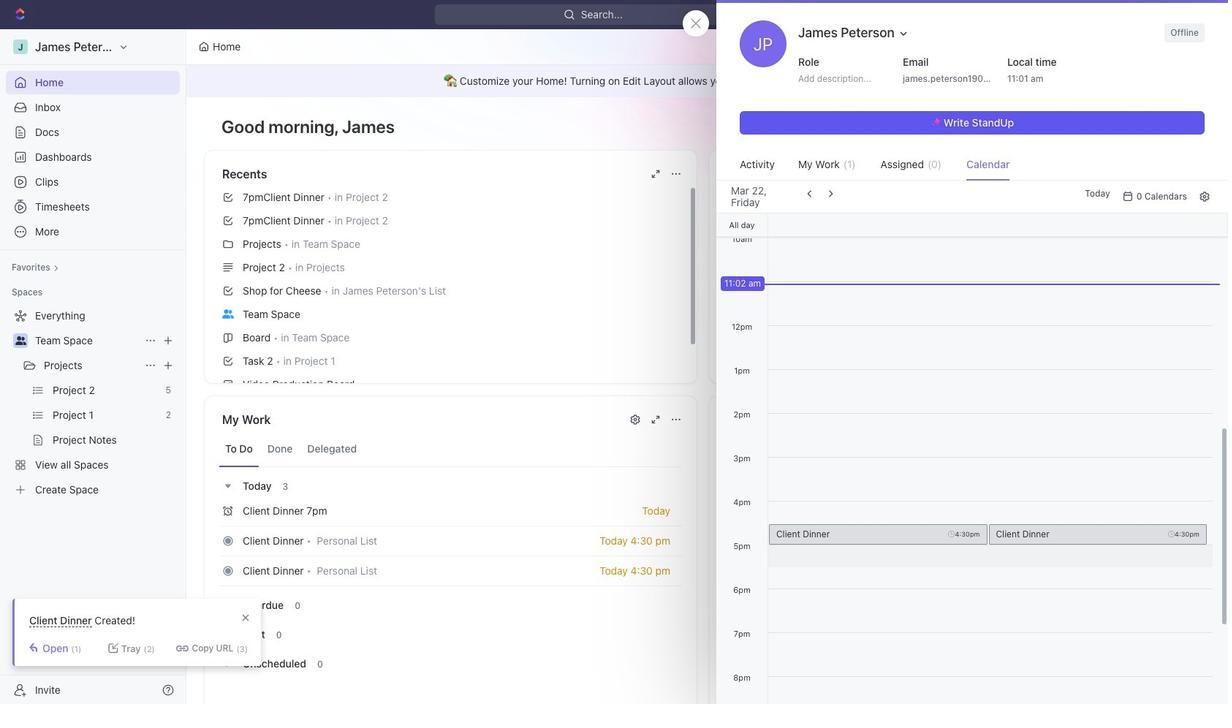 Task type: describe. For each thing, give the bounding box(es) containing it.
sidebar navigation
[[0, 29, 189, 704]]

james peterson's workspace, , element
[[13, 39, 28, 54]]



Task type: vqa. For each thing, say whether or not it's contained in the screenshot.
Sidebar navigation
yes



Task type: locate. For each thing, give the bounding box(es) containing it.
user group image
[[15, 336, 26, 345]]

tab list
[[219, 431, 682, 467]]

tree
[[6, 304, 180, 502]]

tree inside sidebar navigation
[[6, 304, 180, 502]]

user group image
[[222, 309, 234, 319]]



